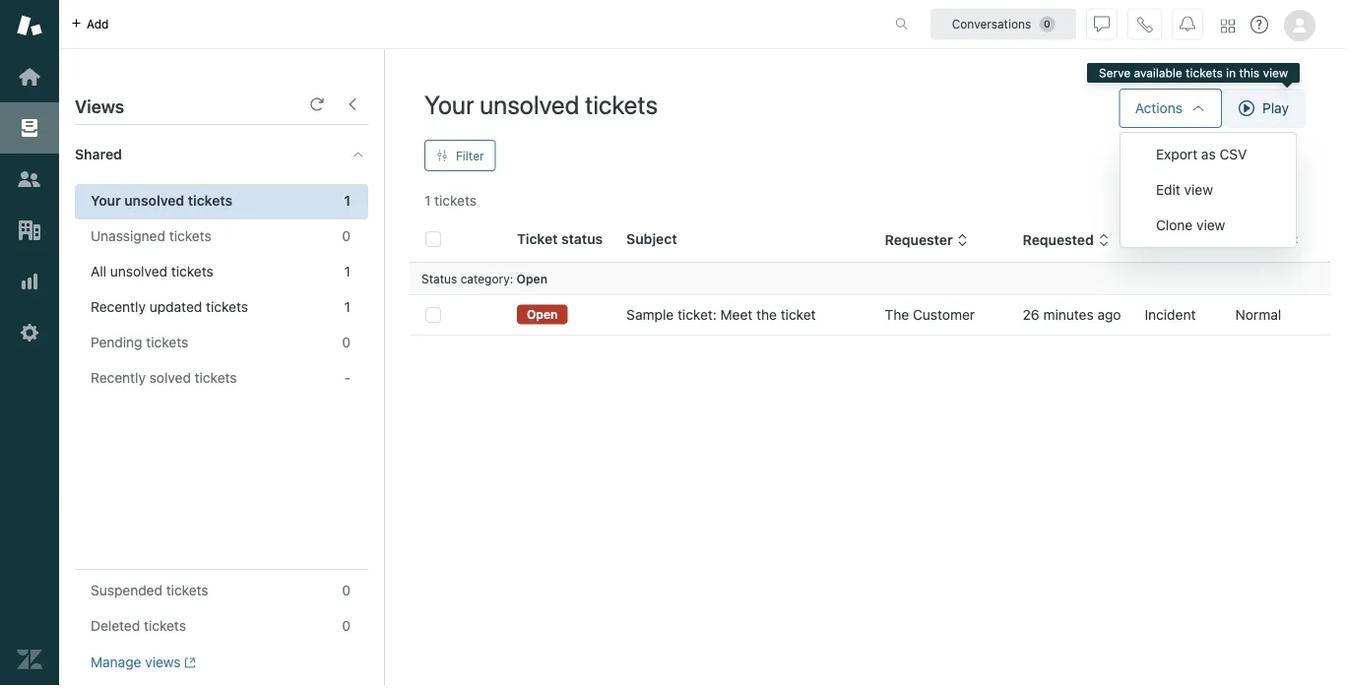 Task type: locate. For each thing, give the bounding box(es) containing it.
open
[[517, 272, 548, 286], [527, 308, 558, 321]]

the customer
[[885, 307, 975, 323]]

serve available tickets in this view tooltip
[[1087, 63, 1300, 83]]

manage
[[91, 655, 141, 671]]

view inside tooltip
[[1263, 66, 1289, 80]]

0 vertical spatial recently
[[91, 299, 146, 315]]

filter button
[[425, 140, 496, 171]]

recently for recently solved tickets
[[91, 370, 146, 386]]

1 vertical spatial your unsolved tickets
[[91, 193, 233, 209]]

normal
[[1236, 307, 1282, 323]]

play
[[1263, 100, 1289, 116]]

view for clone view
[[1197, 217, 1226, 233]]

priority button
[[1236, 232, 1300, 249]]

serve available tickets in this view
[[1099, 66, 1289, 80]]

3 0 from the top
[[342, 583, 351, 599]]

actions
[[1135, 100, 1183, 116]]

1 vertical spatial recently
[[91, 370, 146, 386]]

1 down collapse views pane icon
[[344, 193, 351, 209]]

recently updated tickets
[[91, 299, 248, 315]]

1 left status
[[344, 263, 351, 280]]

0 for pending tickets
[[342, 334, 351, 351]]

1 horizontal spatial your unsolved tickets
[[425, 89, 658, 119]]

view right this
[[1263, 66, 1289, 80]]

1 horizontal spatial your
[[425, 89, 474, 119]]

recently down pending
[[91, 370, 146, 386]]

0 vertical spatial view
[[1263, 66, 1289, 80]]

views
[[145, 655, 181, 671]]

0 vertical spatial open
[[517, 272, 548, 286]]

all
[[91, 263, 106, 280]]

1 0 from the top
[[342, 228, 351, 244]]

open inside "row"
[[527, 308, 558, 321]]

your unsolved tickets up unassigned tickets
[[91, 193, 233, 209]]

status category: open
[[422, 272, 548, 286]]

sample
[[627, 307, 674, 323]]

recently
[[91, 299, 146, 315], [91, 370, 146, 386]]

admin image
[[17, 320, 42, 346]]

export
[[1156, 146, 1198, 163]]

2 vertical spatial unsolved
[[110, 263, 167, 280]]

view
[[1263, 66, 1289, 80], [1185, 182, 1213, 198], [1197, 217, 1226, 233]]

2 0 from the top
[[342, 334, 351, 351]]

shared button
[[59, 125, 332, 184]]

pending tickets
[[91, 334, 188, 351]]

your up unassigned
[[91, 193, 121, 209]]

your
[[425, 89, 474, 119], [91, 193, 121, 209]]

0 horizontal spatial your unsolved tickets
[[91, 193, 233, 209]]

open down the ticket in the top left of the page
[[517, 272, 548, 286]]

4 0 from the top
[[342, 618, 351, 634]]

your unsolved tickets
[[425, 89, 658, 119], [91, 193, 233, 209]]

1 recently from the top
[[91, 299, 146, 315]]

requester
[[885, 232, 953, 248]]

updated
[[149, 299, 202, 315]]

tickets
[[1186, 66, 1223, 80], [585, 89, 658, 119], [188, 193, 233, 209], [434, 193, 477, 209], [169, 228, 211, 244], [171, 263, 213, 280], [206, 299, 248, 315], [146, 334, 188, 351], [195, 370, 237, 386], [166, 583, 208, 599], [144, 618, 186, 634]]

1 vertical spatial view
[[1185, 182, 1213, 198]]

open down status category: open at top left
[[527, 308, 558, 321]]

status
[[422, 272, 457, 286]]

notifications image
[[1180, 16, 1196, 32]]

clone
[[1156, 217, 1193, 233]]

recently up pending
[[91, 299, 146, 315]]

sample ticket: meet the ticket link
[[627, 305, 816, 325]]

type button
[[1145, 232, 1193, 249]]

1 vertical spatial open
[[527, 308, 558, 321]]

conversations button
[[931, 8, 1077, 40]]

row
[[410, 295, 1331, 335]]

26 minutes ago
[[1023, 307, 1121, 323]]

the
[[757, 307, 777, 323]]

actions menu
[[1120, 132, 1297, 248]]

view right clone
[[1197, 217, 1226, 233]]

unsolved up unassigned tickets
[[124, 193, 184, 209]]

solved
[[149, 370, 191, 386]]

ticket:
[[678, 307, 717, 323]]

view for edit view
[[1185, 182, 1213, 198]]

the
[[885, 307, 909, 323]]

customers image
[[17, 166, 42, 192]]

0 for suspended tickets
[[342, 583, 351, 599]]

0
[[342, 228, 351, 244], [342, 334, 351, 351], [342, 583, 351, 599], [342, 618, 351, 634]]

unsolved up filter
[[480, 89, 580, 119]]

1
[[344, 193, 351, 209], [425, 193, 431, 209], [344, 263, 351, 280], [344, 299, 351, 315]]

views
[[75, 96, 124, 117]]

your up the filter button
[[425, 89, 474, 119]]

1 up -
[[344, 299, 351, 315]]

tickets inside tooltip
[[1186, 66, 1223, 80]]

your unsolved tickets up filter
[[425, 89, 658, 119]]

1 down the filter button
[[425, 193, 431, 209]]

status
[[561, 231, 603, 247]]

suspended
[[91, 583, 162, 599]]

-
[[344, 370, 351, 386]]

requested button
[[1023, 232, 1110, 249]]

2 vertical spatial view
[[1197, 217, 1226, 233]]

zendesk products image
[[1221, 19, 1235, 33]]

0 horizontal spatial your
[[91, 193, 121, 209]]

1 vertical spatial your
[[91, 193, 121, 209]]

shared heading
[[59, 125, 384, 184]]

view right edit
[[1185, 182, 1213, 198]]

deleted tickets
[[91, 618, 186, 634]]

2 recently from the top
[[91, 370, 146, 386]]

main element
[[0, 0, 59, 686]]

unsolved
[[480, 89, 580, 119], [124, 193, 184, 209], [110, 263, 167, 280]]

zendesk image
[[17, 647, 42, 673]]

0 vertical spatial your
[[425, 89, 474, 119]]

incident
[[1145, 307, 1196, 323]]

unsolved down unassigned
[[110, 263, 167, 280]]

in
[[1226, 66, 1236, 80]]



Task type: vqa. For each thing, say whether or not it's contained in the screenshot.
teams
no



Task type: describe. For each thing, give the bounding box(es) containing it.
1 for your unsolved tickets
[[344, 193, 351, 209]]

subject
[[627, 231, 677, 247]]

collapse views pane image
[[345, 97, 360, 112]]

0 for unassigned tickets
[[342, 228, 351, 244]]

edit
[[1156, 182, 1181, 198]]

this
[[1240, 66, 1260, 80]]

get help image
[[1251, 16, 1269, 33]]

customer
[[913, 307, 975, 323]]

recently for recently updated tickets
[[91, 299, 146, 315]]

all unsolved tickets
[[91, 263, 213, 280]]

ticket
[[781, 307, 816, 323]]

add
[[87, 17, 109, 31]]

edit view
[[1156, 182, 1213, 198]]

0 vertical spatial your unsolved tickets
[[425, 89, 658, 119]]

recently solved tickets
[[91, 370, 237, 386]]

add button
[[59, 0, 121, 48]]

minutes
[[1044, 307, 1094, 323]]

conversations
[[952, 17, 1032, 31]]

unassigned
[[91, 228, 165, 244]]

views image
[[17, 115, 42, 141]]

pending
[[91, 334, 142, 351]]

priority
[[1236, 232, 1284, 248]]

ticket status
[[517, 231, 603, 247]]

available
[[1134, 66, 1183, 80]]

clone view
[[1156, 217, 1226, 233]]

reporting image
[[17, 269, 42, 295]]

ago
[[1098, 307, 1121, 323]]

actions button
[[1120, 89, 1222, 128]]

play button
[[1222, 89, 1306, 128]]

unassigned tickets
[[91, 228, 211, 244]]

meet
[[721, 307, 753, 323]]

1 for all unsolved tickets
[[344, 263, 351, 280]]

deleted
[[91, 618, 140, 634]]

0 vertical spatial unsolved
[[480, 89, 580, 119]]

suspended tickets
[[91, 583, 208, 599]]

1 tickets
[[425, 193, 477, 209]]

export as csv
[[1156, 146, 1247, 163]]

1 vertical spatial unsolved
[[124, 193, 184, 209]]

csv
[[1220, 146, 1247, 163]]

requester button
[[885, 232, 969, 249]]

26
[[1023, 307, 1040, 323]]

category:
[[461, 272, 513, 286]]

button displays agent's chat status as invisible. image
[[1094, 16, 1110, 32]]

row containing sample ticket: meet the ticket
[[410, 295, 1331, 335]]

0 for deleted tickets
[[342, 618, 351, 634]]

requested
[[1023, 232, 1094, 248]]

1 for recently updated tickets
[[344, 299, 351, 315]]

organizations image
[[17, 218, 42, 243]]

serve
[[1099, 66, 1131, 80]]

zendesk support image
[[17, 13, 42, 38]]

get started image
[[17, 64, 42, 90]]

as
[[1202, 146, 1216, 163]]

manage views
[[91, 655, 181, 671]]

(opens in a new tab) image
[[181, 657, 196, 669]]

manage views link
[[91, 654, 196, 672]]

ticket
[[517, 231, 558, 247]]

shared
[[75, 146, 122, 163]]

type
[[1145, 232, 1178, 248]]

filter
[[456, 149, 484, 163]]

sample ticket: meet the ticket
[[627, 307, 816, 323]]

refresh views pane image
[[309, 97, 325, 112]]



